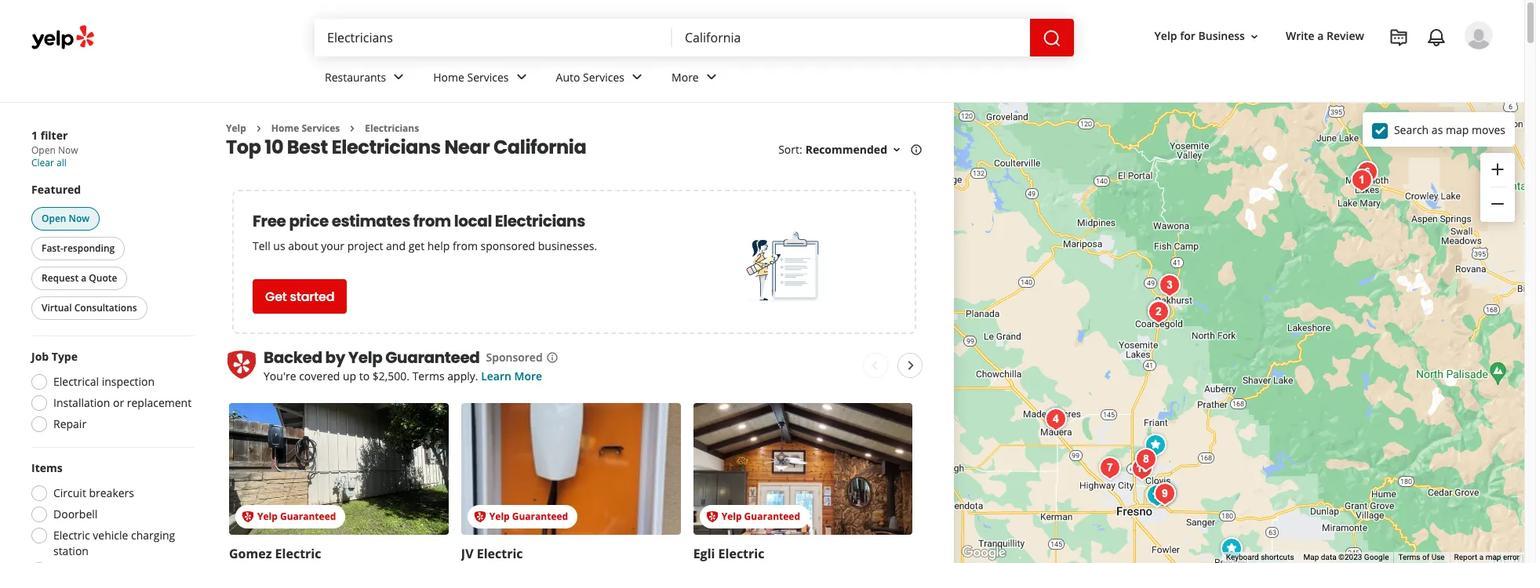 Task type: vqa. For each thing, say whether or not it's contained in the screenshot.
2nd 24 chevron down v2 icon from the left
yes



Task type: describe. For each thing, give the bounding box(es) containing it.
report
[[1455, 553, 1478, 562]]

more inside business categories element
[[672, 70, 699, 84]]

0 vertical spatial terms
[[412, 369, 445, 384]]

error
[[1504, 553, 1520, 562]]

yelp for gomez electric
[[257, 510, 278, 524]]

0 horizontal spatial services
[[302, 122, 340, 135]]

map for error
[[1486, 553, 1502, 562]]

you're
[[264, 369, 296, 384]]

auto services
[[556, 70, 625, 84]]

previous image
[[866, 357, 885, 375]]

you're covered up to $2,500. terms apply. learn more
[[264, 369, 542, 384]]

search image
[[1043, 29, 1062, 48]]

shortcuts
[[1261, 553, 1295, 562]]

yelp for business button
[[1149, 22, 1267, 51]]

featured group
[[28, 182, 195, 323]]

doorbell
[[53, 507, 98, 522]]

map data ©2023 google
[[1304, 553, 1389, 562]]

16 chevron right v2 image
[[346, 122, 359, 135]]

valley source electric image
[[1127, 453, 1158, 485]]

option group containing job type
[[27, 349, 195, 437]]

virtual consultations
[[42, 301, 137, 315]]

option group containing items
[[27, 461, 195, 563]]

16 yelp guaranteed v2 image for egli
[[706, 511, 719, 524]]

high altitude electric image
[[1352, 157, 1383, 188]]

near
[[445, 135, 490, 160]]

request a quote
[[42, 272, 117, 285]]

installation or replacement
[[53, 396, 192, 410]]

fast-
[[42, 242, 63, 255]]

electric for egli
[[719, 546, 765, 563]]

egli electric
[[693, 546, 765, 563]]

yelp left 16 chevron right v2 icon
[[226, 122, 246, 135]]

vehicle
[[93, 528, 128, 543]]

a for write
[[1318, 29, 1324, 44]]

yelp link
[[226, 122, 246, 135]]

charging
[[131, 528, 175, 543]]

guaranteed for gomez electric
[[280, 510, 336, 524]]

sbrega electric image
[[1143, 296, 1174, 328]]

write a review link
[[1280, 22, 1371, 51]]

replacement
[[127, 396, 192, 410]]

electrical inspection
[[53, 374, 155, 389]]

review
[[1327, 29, 1365, 44]]

gomez electric link
[[229, 546, 321, 563]]

map region
[[806, 0, 1537, 563]]

next image
[[902, 357, 921, 375]]

open inside "1 filter open now clear all"
[[31, 144, 56, 157]]

egli electric link
[[693, 546, 765, 563]]

24 chevron down v2 image for auto services
[[628, 68, 647, 87]]

tell
[[253, 239, 271, 254]]

free price estimates from local electricians image
[[747, 229, 825, 307]]

help
[[428, 239, 450, 254]]

now inside button
[[69, 212, 90, 225]]

sort:
[[779, 142, 803, 157]]

price
[[289, 211, 329, 233]]

cvp electric image
[[1140, 430, 1171, 461]]

jv electric link
[[461, 546, 523, 563]]

of
[[1423, 553, 1430, 562]]

to
[[359, 369, 370, 384]]

jv electric
[[461, 546, 523, 563]]

data
[[1321, 553, 1337, 562]]

job
[[31, 349, 49, 364]]

restaurants link
[[312, 57, 421, 102]]

electrical
[[53, 374, 99, 389]]

report a map error link
[[1455, 553, 1520, 562]]

featured
[[31, 182, 81, 197]]

yelp for business
[[1155, 29, 1245, 44]]

keyboard
[[1226, 553, 1259, 562]]

backed
[[264, 347, 322, 369]]

16 info v2 image for top 10 best electricians near california
[[910, 144, 923, 156]]

report a map error
[[1455, 553, 1520, 562]]

job type
[[31, 349, 78, 364]]

by
[[325, 347, 345, 369]]

clear
[[31, 156, 54, 170]]

use
[[1432, 553, 1445, 562]]

project
[[347, 239, 383, 254]]

electric for jv
[[477, 546, 523, 563]]

16 yelp guaranteed v2 image for gomez
[[242, 511, 254, 524]]

recommended
[[806, 142, 888, 157]]

moves
[[1472, 122, 1506, 137]]

jv
[[461, 546, 474, 563]]

auto
[[556, 70, 580, 84]]

guaranteed for egli electric
[[744, 510, 800, 524]]

google image
[[958, 543, 1010, 563]]

write a review
[[1286, 29, 1365, 44]]

16 chevron right v2 image
[[253, 122, 265, 135]]

and
[[386, 239, 406, 254]]

1 vertical spatial home
[[271, 122, 299, 135]]

shark construction image
[[1149, 478, 1181, 510]]

filter
[[41, 128, 68, 143]]

us
[[273, 239, 285, 254]]

your
[[321, 239, 345, 254]]

10
[[265, 135, 283, 160]]

16 yelp guaranteed v2 image for jv
[[474, 511, 486, 524]]

electricians down restaurants "link"
[[332, 135, 441, 160]]

google
[[1365, 553, 1389, 562]]

electricians right 16 chevron right v2 image
[[365, 122, 419, 135]]

write
[[1286, 29, 1315, 44]]

station
[[53, 544, 89, 559]]

electric inside electric vehicle charging station
[[53, 528, 90, 543]]

1 vertical spatial more
[[514, 369, 542, 384]]

24 chevron down v2 image for more
[[702, 68, 721, 87]]

started
[[290, 288, 335, 306]]

top
[[226, 135, 261, 160]]

electric vehicle charging station
[[53, 528, 175, 559]]

virtual consultations button
[[31, 297, 147, 320]]

a for request
[[81, 272, 87, 285]]

©2023
[[1339, 553, 1363, 562]]

auto services link
[[543, 57, 659, 102]]

now inside "1 filter open now clear all"
[[58, 144, 78, 157]]

services inside auto services link
[[583, 70, 625, 84]]

request
[[42, 272, 79, 285]]

free price estimates from local electricians tell us about your project and get help from sponsored businesses.
[[253, 211, 597, 254]]

circuit
[[53, 486, 86, 501]]

projects image
[[1390, 28, 1409, 47]]

keyboard shortcuts
[[1226, 553, 1295, 562]]



Task type: locate. For each thing, give the bounding box(es) containing it.
3 yelp guaranteed link from the left
[[693, 404, 913, 536]]

get started
[[265, 288, 335, 306]]

2 16 yelp guaranteed v2 image from the left
[[474, 511, 486, 524]]

terms left the of
[[1399, 553, 1421, 562]]

services right auto
[[583, 70, 625, 84]]

1 16 yelp guaranteed v2 image from the left
[[242, 511, 254, 524]]

marks handyman service image
[[1141, 480, 1173, 511]]

yelp guaranteed link for egli electric
[[693, 404, 913, 536]]

guaranteed up egli electric link
[[744, 510, 800, 524]]

1 24 chevron down v2 image from the left
[[389, 68, 408, 87]]

yelp up jv electric
[[490, 510, 510, 524]]

home inside business categories element
[[433, 70, 465, 84]]

1 vertical spatial 16 info v2 image
[[546, 352, 558, 364]]

search as map moves
[[1394, 122, 1506, 137]]

map for moves
[[1446, 122, 1469, 137]]

0 vertical spatial 16 info v2 image
[[910, 144, 923, 156]]

1 horizontal spatial home services
[[433, 70, 509, 84]]

yelp guaranteed
[[257, 510, 336, 524], [490, 510, 568, 524], [722, 510, 800, 524]]

1 yelp guaranteed from the left
[[257, 510, 336, 524]]

selsor electric image
[[1094, 452, 1126, 484]]

0 vertical spatial home services link
[[421, 57, 543, 102]]

16 chevron down v2 image right business
[[1249, 30, 1261, 43]]

learn
[[481, 369, 512, 384]]

none field find
[[327, 29, 660, 46]]

2 option group from the top
[[27, 461, 195, 563]]

1 yelp guaranteed link from the left
[[229, 404, 449, 536]]

24 chevron down v2 image for restaurants
[[389, 68, 408, 87]]

3 16 yelp guaranteed v2 image from the left
[[706, 511, 719, 524]]

1 horizontal spatial map
[[1486, 553, 1502, 562]]

yelp guaranteed link
[[229, 404, 449, 536], [461, 404, 681, 536], [693, 404, 913, 536]]

3 yelp guaranteed from the left
[[722, 510, 800, 524]]

estimates
[[332, 211, 410, 233]]

or
[[113, 396, 124, 410]]

notifications image
[[1428, 28, 1446, 47]]

installation
[[53, 396, 110, 410]]

4 24 chevron down v2 image from the left
[[702, 68, 721, 87]]

0 horizontal spatial yelp guaranteed
[[257, 510, 336, 524]]

guaranteed up jv electric "link"
[[512, 510, 568, 524]]

services left 16 chevron right v2 image
[[302, 122, 340, 135]]

sponsored
[[481, 239, 535, 254]]

yelp guaranteed for jv electric
[[490, 510, 568, 524]]

0 horizontal spatial 16 chevron down v2 image
[[891, 144, 903, 156]]

business categories element
[[312, 57, 1493, 102]]

top 10 best electricians near california
[[226, 135, 587, 160]]

circuit breakers
[[53, 486, 134, 501]]

1 horizontal spatial more
[[672, 70, 699, 84]]

16 yelp guaranteed v2 image
[[242, 511, 254, 524], [474, 511, 486, 524], [706, 511, 719, 524]]

0 horizontal spatial home
[[271, 122, 299, 135]]

1 horizontal spatial yelp guaranteed
[[490, 510, 568, 524]]

0 vertical spatial now
[[58, 144, 78, 157]]

yelp guaranteed link for gomez electric
[[229, 404, 449, 536]]

inspection
[[102, 374, 155, 389]]

2 horizontal spatial 16 yelp guaranteed v2 image
[[706, 511, 719, 524]]

0 vertical spatial home services
[[433, 70, 509, 84]]

2 guaranteed from the left
[[512, 510, 568, 524]]

1 horizontal spatial yelp guaranteed link
[[461, 404, 681, 536]]

1 vertical spatial map
[[1486, 553, 1502, 562]]

0 vertical spatial option group
[[27, 349, 195, 437]]

2 yelp guaranteed link from the left
[[461, 404, 681, 536]]

1 horizontal spatial 16 yelp guaranteed v2 image
[[474, 511, 486, 524]]

yelp inside button
[[1155, 29, 1178, 44]]

none field near
[[685, 29, 1018, 46]]

16 yelp guaranteed v2 image up gomez
[[242, 511, 254, 524]]

now up fast-responding
[[69, 212, 90, 225]]

yelp guaranteed link for jv electric
[[461, 404, 681, 536]]

1 horizontal spatial home services link
[[421, 57, 543, 102]]

gomez electric image
[[1040, 404, 1072, 435]]

business
[[1199, 29, 1245, 44]]

yelp for egli electric
[[722, 510, 742, 524]]

1 horizontal spatial a
[[1318, 29, 1324, 44]]

responding
[[63, 242, 115, 255]]

3 24 chevron down v2 image from the left
[[628, 68, 647, 87]]

map
[[1304, 553, 1319, 562]]

24 chevron down v2 image inside home services link
[[512, 68, 531, 87]]

home services link down find field
[[421, 57, 543, 102]]

yelp for jv electric
[[490, 510, 510, 524]]

type
[[52, 349, 78, 364]]

home services right 16 chevron right v2 icon
[[271, 122, 340, 135]]

2 yelp guaranteed from the left
[[490, 510, 568, 524]]

16 info v2 image right recommended dropdown button at the top right of the page
[[910, 144, 923, 156]]

2 horizontal spatial guaranteed
[[744, 510, 800, 524]]

16 chevron down v2 image for yelp for business
[[1249, 30, 1261, 43]]

16 chevron down v2 image right recommended
[[891, 144, 903, 156]]

2 vertical spatial a
[[1480, 553, 1484, 562]]

16 chevron down v2 image
[[1249, 30, 1261, 43], [891, 144, 903, 156]]

0 vertical spatial a
[[1318, 29, 1324, 44]]

16 yelp guaranteed v2 image up jv electric
[[474, 511, 486, 524]]

egli electric image
[[1216, 533, 1247, 563]]

1 horizontal spatial terms
[[1399, 553, 1421, 562]]

None search field
[[315, 19, 1077, 57]]

yelp guaranteed
[[348, 347, 480, 369]]

get started button
[[253, 280, 347, 314]]

quote
[[89, 272, 117, 285]]

open down 'featured'
[[42, 212, 66, 225]]

1
[[31, 128, 38, 143]]

electric right jv
[[477, 546, 523, 563]]

map left error
[[1486, 553, 1502, 562]]

yelp guaranteed up gomez electric
[[257, 510, 336, 524]]

0 horizontal spatial map
[[1446, 122, 1469, 137]]

16 yelp guaranteed v2 image up egli
[[706, 511, 719, 524]]

electricians up businesses.
[[495, 211, 585, 233]]

1 vertical spatial option group
[[27, 461, 195, 563]]

1 horizontal spatial services
[[467, 70, 509, 84]]

1 horizontal spatial home
[[433, 70, 465, 84]]

1 vertical spatial terms
[[1399, 553, 1421, 562]]

0 horizontal spatial a
[[81, 272, 87, 285]]

guaranteed up gomez electric
[[280, 510, 336, 524]]

0 horizontal spatial terms
[[412, 369, 445, 384]]

search
[[1394, 122, 1429, 137]]

gomez
[[229, 546, 272, 563]]

16 info v2 image for backed by yelp guaranteed
[[546, 352, 558, 364]]

a inside 'link'
[[1318, 29, 1324, 44]]

more link
[[659, 57, 734, 102]]

services
[[467, 70, 509, 84], [583, 70, 625, 84], [302, 122, 340, 135]]

electric right egli
[[719, 546, 765, 563]]

sponsored
[[486, 350, 543, 365]]

campanella electric image
[[1143, 295, 1174, 327]]

0 vertical spatial 16 chevron down v2 image
[[1249, 30, 1261, 43]]

home right 16 chevron right v2 icon
[[271, 122, 299, 135]]

1 vertical spatial home services link
[[271, 122, 340, 135]]

16 chevron down v2 image inside yelp for business button
[[1249, 30, 1261, 43]]

open down 1
[[31, 144, 56, 157]]

16 info v2 image
[[910, 144, 923, 156], [546, 352, 558, 364]]

1 vertical spatial home services
[[271, 122, 340, 135]]

yelp guaranteed for egli electric
[[722, 510, 800, 524]]

a left quote
[[81, 272, 87, 285]]

california
[[494, 135, 587, 160]]

guaranteed for jv electric
[[512, 510, 568, 524]]

Find text field
[[327, 29, 660, 46]]

backed by yelp guaranteed
[[264, 347, 480, 369]]

user actions element
[[1142, 20, 1515, 116]]

from
[[413, 211, 451, 233], [453, 239, 478, 254]]

1 filter open now clear all
[[31, 128, 78, 170]]

3 guaranteed from the left
[[744, 510, 800, 524]]

egli
[[693, 546, 715, 563]]

a inside button
[[81, 272, 87, 285]]

all
[[57, 156, 67, 170]]

0 horizontal spatial 16 yelp guaranteed v2 image
[[242, 511, 254, 524]]

1 vertical spatial from
[[453, 239, 478, 254]]

$2,500.
[[373, 369, 410, 384]]

as
[[1432, 122, 1443, 137]]

electric for gomez
[[275, 546, 321, 563]]

yelp guaranteed up jv electric
[[490, 510, 568, 524]]

about
[[288, 239, 318, 254]]

0 vertical spatial map
[[1446, 122, 1469, 137]]

home services link right 16 chevron right v2 icon
[[271, 122, 340, 135]]

1 horizontal spatial 16 info v2 image
[[910, 144, 923, 156]]

home services down find field
[[433, 70, 509, 84]]

0 horizontal spatial more
[[514, 369, 542, 384]]

24 chevron down v2 image inside restaurants "link"
[[389, 68, 408, 87]]

0 vertical spatial open
[[31, 144, 56, 157]]

home down find field
[[433, 70, 465, 84]]

0 horizontal spatial from
[[413, 211, 451, 233]]

2 horizontal spatial yelp guaranteed
[[722, 510, 800, 524]]

2 horizontal spatial services
[[583, 70, 625, 84]]

yelp up gomez electric
[[257, 510, 278, 524]]

able electric image
[[1130, 444, 1162, 475]]

1 none field from the left
[[327, 29, 660, 46]]

nolan p. image
[[1465, 21, 1493, 49]]

yelp
[[1155, 29, 1178, 44], [226, 122, 246, 135], [257, 510, 278, 524], [490, 510, 510, 524], [722, 510, 742, 524]]

get
[[265, 288, 287, 306]]

2 horizontal spatial a
[[1480, 553, 1484, 562]]

electric right gomez
[[275, 546, 321, 563]]

open
[[31, 144, 56, 157], [42, 212, 66, 225]]

electric
[[53, 528, 90, 543], [275, 546, 321, 563], [477, 546, 523, 563], [719, 546, 765, 563]]

best
[[287, 135, 328, 160]]

a right the report
[[1480, 553, 1484, 562]]

from down local
[[453, 239, 478, 254]]

open now button
[[31, 207, 100, 231]]

0 vertical spatial more
[[672, 70, 699, 84]]

1 horizontal spatial from
[[453, 239, 478, 254]]

recommended button
[[806, 142, 903, 157]]

map right 'as'
[[1446, 122, 1469, 137]]

fast-responding
[[42, 242, 115, 255]]

guaranteed
[[280, 510, 336, 524], [512, 510, 568, 524], [744, 510, 800, 524]]

0 vertical spatial from
[[413, 211, 451, 233]]

home services
[[433, 70, 509, 84], [271, 122, 340, 135]]

yelp up egli electric link
[[722, 510, 742, 524]]

2 horizontal spatial yelp guaranteed link
[[693, 404, 913, 536]]

yelp left for on the right top of page
[[1155, 29, 1178, 44]]

services down find field
[[467, 70, 509, 84]]

24 chevron down v2 image inside auto services link
[[628, 68, 647, 87]]

a right write
[[1318, 29, 1324, 44]]

16 info v2 image right sponsored at the bottom of the page
[[546, 352, 558, 364]]

1 guaranteed from the left
[[280, 510, 336, 524]]

2 none field from the left
[[685, 29, 1018, 46]]

andrew's electric image
[[1154, 270, 1185, 301]]

1 horizontal spatial 16 chevron down v2 image
[[1249, 30, 1261, 43]]

fast-responding button
[[31, 237, 125, 261]]

covered
[[299, 369, 340, 384]]

24 chevron down v2 image
[[389, 68, 408, 87], [512, 68, 531, 87], [628, 68, 647, 87], [702, 68, 721, 87]]

terms of use link
[[1399, 553, 1445, 562]]

clear all link
[[31, 156, 67, 170]]

virtual
[[42, 301, 72, 315]]

1 horizontal spatial guaranteed
[[512, 510, 568, 524]]

0 horizontal spatial none field
[[327, 29, 660, 46]]

group
[[1481, 153, 1515, 222]]

electricians inside free price estimates from local electricians tell us about your project and get help from sponsored businesses.
[[495, 211, 585, 233]]

option group
[[27, 349, 195, 437], [27, 461, 195, 563]]

2 24 chevron down v2 image from the left
[[512, 68, 531, 87]]

24 chevron down v2 image inside more link
[[702, 68, 721, 87]]

consultations
[[74, 301, 137, 315]]

gomez electric image
[[1040, 404, 1072, 435]]

0 horizontal spatial yelp guaranteed link
[[229, 404, 449, 536]]

baldwin industrial group image
[[1346, 164, 1378, 196]]

electric up 'station'
[[53, 528, 90, 543]]

1 vertical spatial now
[[69, 212, 90, 225]]

for
[[1180, 29, 1196, 44]]

a for report
[[1480, 553, 1484, 562]]

16 chevron down v2 image for recommended
[[891, 144, 903, 156]]

from up help
[[413, 211, 451, 233]]

now down filter
[[58, 144, 78, 157]]

0 horizontal spatial home services link
[[271, 122, 340, 135]]

terms left the apply.
[[412, 369, 445, 384]]

1 vertical spatial a
[[81, 272, 87, 285]]

16 chevron down v2 image inside recommended dropdown button
[[891, 144, 903, 156]]

request a quote button
[[31, 267, 127, 290]]

None field
[[327, 29, 660, 46], [685, 29, 1018, 46]]

1 vertical spatial open
[[42, 212, 66, 225]]

up
[[343, 369, 356, 384]]

home services inside business categories element
[[433, 70, 509, 84]]

yelp guaranteed up egli electric link
[[722, 510, 800, 524]]

0 horizontal spatial home services
[[271, 122, 340, 135]]

gomez electric
[[229, 546, 321, 563]]

learn more link
[[481, 369, 542, 384]]

0 horizontal spatial 16 info v2 image
[[546, 352, 558, 364]]

zoom out image
[[1489, 195, 1508, 214]]

local
[[454, 211, 492, 233]]

Near text field
[[685, 29, 1018, 46]]

home
[[433, 70, 465, 84], [271, 122, 299, 135]]

0 vertical spatial home
[[433, 70, 465, 84]]

zoom in image
[[1489, 160, 1508, 179]]

24 chevron down v2 image for home services
[[512, 68, 531, 87]]

open now
[[42, 212, 90, 225]]

1 option group from the top
[[27, 349, 195, 437]]

0 horizontal spatial guaranteed
[[280, 510, 336, 524]]

restaurants
[[325, 70, 386, 84]]

free
[[253, 211, 286, 233]]

1 horizontal spatial none field
[[685, 29, 1018, 46]]

yelp guaranteed for gomez electric
[[257, 510, 336, 524]]

1 vertical spatial 16 chevron down v2 image
[[891, 144, 903, 156]]

electricians
[[365, 122, 419, 135], [332, 135, 441, 160], [495, 211, 585, 233]]

open inside button
[[42, 212, 66, 225]]

jv electric image
[[1149, 478, 1181, 510], [1149, 478, 1181, 510]]



